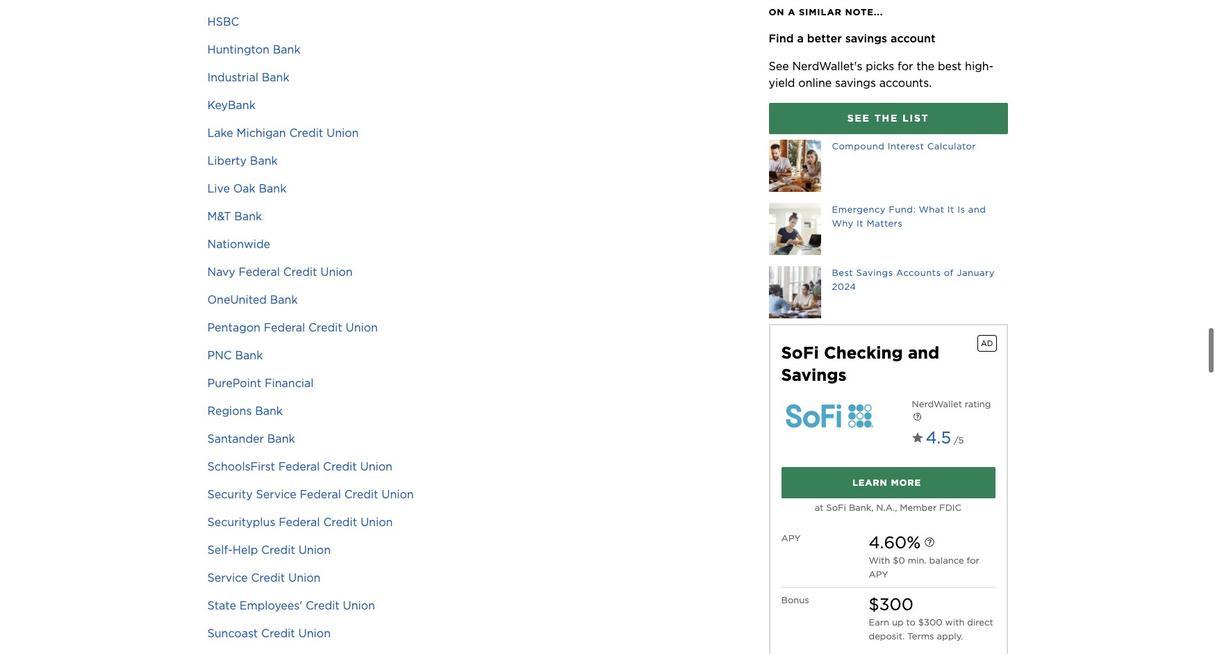 Task type: locate. For each thing, give the bounding box(es) containing it.
terms
[[908, 631, 935, 642]]

bank for pnc bank
[[235, 349, 263, 362]]

0 horizontal spatial apy
[[782, 533, 801, 544]]

savings
[[846, 32, 888, 45], [836, 76, 877, 90]]

bank for industrial bank
[[262, 71, 290, 84]]

see up yield
[[769, 60, 789, 73]]

credit for self-help credit union
[[261, 543, 295, 557]]

for up accounts.
[[898, 60, 914, 73]]

see
[[769, 60, 789, 73], [848, 113, 871, 124]]

state employees' credit union
[[208, 599, 375, 612]]

savings up sofi checking and savings image
[[782, 365, 847, 385]]

better
[[808, 32, 842, 45]]

suncoast credit union link
[[208, 627, 331, 640]]

help
[[233, 543, 258, 557]]

how is this rating determined? image
[[902, 403, 933, 433]]

see up the compound
[[848, 113, 871, 124]]

keybank
[[208, 98, 256, 112]]

1 vertical spatial for
[[967, 555, 980, 566]]

accounts.
[[880, 76, 932, 90]]

1 vertical spatial sofi
[[827, 503, 847, 513]]

industrial
[[208, 71, 259, 84]]

savings
[[857, 268, 894, 278], [782, 365, 847, 385]]

best savings accounts of january 2024
[[832, 268, 995, 292]]

credit up 'oneunited bank'
[[283, 265, 317, 278]]

$300 up up
[[869, 594, 914, 615]]

deposit.
[[869, 631, 905, 642]]

0 horizontal spatial savings
[[782, 365, 847, 385]]

sofi checking and savings image
[[782, 398, 879, 433]]

0 horizontal spatial it
[[857, 218, 864, 229]]

navy federal credit union link
[[208, 265, 353, 278]]

0 horizontal spatial sofi
[[782, 343, 819, 363]]

credit
[[289, 126, 323, 139], [283, 265, 317, 278], [309, 321, 343, 334], [323, 460, 357, 473], [345, 488, 378, 501], [324, 515, 357, 529], [261, 543, 295, 557], [251, 571, 285, 584], [306, 599, 340, 612], [261, 627, 295, 640]]

service up state
[[208, 571, 248, 584]]

bank down live oak bank
[[235, 210, 262, 223]]

purepoint financial link
[[208, 376, 314, 390]]

self-help credit union
[[208, 543, 331, 557]]

for inside see nerdwallet's picks for the best high- yield online savings accounts.
[[898, 60, 914, 73]]

it down the emergency
[[857, 218, 864, 229]]

1 horizontal spatial apy
[[869, 569, 889, 580]]

best
[[938, 60, 962, 73]]

federal up oneunited bank link
[[239, 265, 280, 278]]

union for self-help credit union
[[299, 543, 331, 557]]

1 horizontal spatial $300
[[919, 617, 943, 628]]

best savings accounts of january 2024 link
[[769, 266, 1008, 318]]

securityplus federal credit union link
[[208, 515, 393, 529]]

1 vertical spatial a
[[798, 32, 804, 45]]

savings inside "sofi checking and savings"
[[782, 365, 847, 385]]

federal for navy
[[239, 265, 280, 278]]

for inside with $0 min. balance for apy
[[967, 555, 980, 566]]

industrial bank
[[208, 71, 290, 84]]

liberty bank link
[[208, 154, 278, 167]]

0 vertical spatial savings
[[857, 268, 894, 278]]

union for lake michigan credit union
[[327, 126, 359, 139]]

federal for securityplus
[[279, 515, 320, 529]]

bank up schoolsfirst federal credit union
[[268, 432, 295, 445]]

bank for m&t bank
[[235, 210, 262, 223]]

a right find on the right
[[798, 32, 804, 45]]

1 horizontal spatial sofi
[[827, 503, 847, 513]]

credit for navy federal credit union
[[283, 265, 317, 278]]

credit for pentagon federal credit union
[[309, 321, 343, 334]]

for right balance
[[967, 555, 980, 566]]

see the list
[[848, 113, 930, 124]]

the left list
[[875, 113, 899, 124]]

pentagon federal credit union link
[[208, 321, 378, 334]]

0 horizontal spatial the
[[875, 113, 899, 124]]

1 vertical spatial savings
[[782, 365, 847, 385]]

1 vertical spatial see
[[848, 113, 871, 124]]

more
[[891, 478, 922, 488]]

1 vertical spatial apy
[[869, 569, 889, 580]]

1 horizontal spatial service
[[256, 488, 297, 501]]

1 vertical spatial savings
[[836, 76, 877, 90]]

sofi
[[782, 343, 819, 363], [827, 503, 847, 513]]

similar
[[799, 7, 842, 17]]

1 horizontal spatial the
[[917, 60, 935, 73]]

union for schoolsfirst federal credit union
[[360, 460, 393, 473]]

0 horizontal spatial $300
[[869, 594, 914, 615]]

bank down navy federal credit union link at left
[[270, 293, 298, 306]]

find
[[769, 32, 794, 45]]

0 horizontal spatial a
[[788, 7, 796, 17]]

learn more link
[[782, 467, 996, 498]]

live oak bank
[[208, 182, 287, 195]]

sofi right at
[[827, 503, 847, 513]]

apy inside with $0 min. balance for apy
[[869, 569, 889, 580]]

apy
[[782, 533, 801, 544], [869, 569, 889, 580]]

1 horizontal spatial it
[[948, 204, 955, 215]]

savings right "best" at the top right of page
[[857, 268, 894, 278]]

2024
[[832, 282, 857, 292]]

0 vertical spatial the
[[917, 60, 935, 73]]

credit right michigan
[[289, 126, 323, 139]]

service credit union link
[[208, 571, 321, 584]]

sofi checking and savings link
[[782, 336, 975, 387]]

1 vertical spatial $300
[[919, 617, 943, 628]]

find a better savings account
[[769, 32, 936, 45]]

bank down huntington bank at the left
[[262, 71, 290, 84]]

0 horizontal spatial and
[[908, 343, 940, 363]]

and up nerdwallet
[[908, 343, 940, 363]]

bank right pnc
[[235, 349, 263, 362]]

1 horizontal spatial a
[[798, 32, 804, 45]]

apy down with at the right bottom
[[869, 569, 889, 580]]

the left the best
[[917, 60, 935, 73]]

pnc bank
[[208, 349, 263, 362]]

fdic
[[940, 503, 962, 513]]

federal down oneunited bank link
[[264, 321, 305, 334]]

bank for santander bank
[[268, 432, 295, 445]]

1 horizontal spatial for
[[967, 555, 980, 566]]

nationwide
[[208, 237, 270, 251]]

federal
[[239, 265, 280, 278], [264, 321, 305, 334], [279, 460, 320, 473], [300, 488, 341, 501], [279, 515, 320, 529]]

$300 up terms
[[919, 617, 943, 628]]

at sofi bank, n.a., member fdic
[[815, 503, 962, 513]]

federal up 'security service federal credit union' link
[[279, 460, 320, 473]]

oneunited bank link
[[208, 293, 298, 306]]

sofi left checking
[[782, 343, 819, 363]]

on
[[769, 7, 785, 17]]

compound interest calculator
[[832, 141, 977, 152]]

%
[[907, 532, 921, 553]]

0 vertical spatial service
[[256, 488, 297, 501]]

balance
[[930, 555, 965, 566]]

4.5
[[926, 428, 952, 448]]

compound interest calculator link
[[769, 140, 1008, 192]]

bank down michigan
[[250, 154, 278, 167]]

0 vertical spatial for
[[898, 60, 914, 73]]

self-help credit union link
[[208, 543, 331, 557]]

credit right employees' on the bottom left of page
[[306, 599, 340, 612]]

0 vertical spatial sofi
[[782, 343, 819, 363]]

credit down employees' on the bottom left of page
[[261, 627, 295, 640]]

savings down note...
[[846, 32, 888, 45]]

for
[[898, 60, 914, 73], [967, 555, 980, 566]]

with $0 min. balance for apy
[[869, 555, 980, 580]]

1 horizontal spatial see
[[848, 113, 871, 124]]

bank right oak
[[259, 182, 287, 195]]

a for better
[[798, 32, 804, 45]]

$300
[[869, 594, 914, 615], [919, 617, 943, 628]]

0 vertical spatial see
[[769, 60, 789, 73]]

ad
[[982, 339, 994, 348]]

oak
[[233, 182, 256, 195]]

up
[[893, 617, 904, 628]]

m&t bank link
[[208, 210, 262, 223]]

federal down 'security service federal credit union' link
[[279, 515, 320, 529]]

credit up 'security service federal credit union' link
[[323, 460, 357, 473]]

to
[[907, 617, 916, 628]]

it left is
[[948, 204, 955, 215]]

federal up securityplus federal credit union link
[[300, 488, 341, 501]]

suncoast
[[208, 627, 258, 640]]

with
[[869, 555, 891, 566]]

0 horizontal spatial service
[[208, 571, 248, 584]]

and
[[969, 204, 987, 215], [908, 343, 940, 363]]

0 horizontal spatial see
[[769, 60, 789, 73]]

1 vertical spatial and
[[908, 343, 940, 363]]

credit up service credit union
[[261, 543, 295, 557]]

securityplus
[[208, 515, 276, 529]]

credit down 'security service federal credit union' link
[[324, 515, 357, 529]]

regions bank
[[208, 404, 283, 417]]

1 horizontal spatial savings
[[857, 268, 894, 278]]

apy up bonus
[[782, 533, 801, 544]]

federal for schoolsfirst
[[279, 460, 320, 473]]

nerdwallet's
[[793, 60, 863, 73]]

matters
[[867, 218, 903, 229]]

0 vertical spatial and
[[969, 204, 987, 215]]

state
[[208, 599, 236, 612]]

bank for regions bank
[[255, 404, 283, 417]]

savings down picks
[[836, 76, 877, 90]]

0 vertical spatial a
[[788, 7, 796, 17]]

see for see the list
[[848, 113, 871, 124]]

bank up industrial bank in the left top of the page
[[273, 43, 301, 56]]

note...
[[846, 7, 884, 17]]

see inside see nerdwallet's picks for the best high- yield online savings accounts.
[[769, 60, 789, 73]]

what
[[919, 204, 945, 215]]

1 horizontal spatial and
[[969, 204, 987, 215]]

lake michigan credit union link
[[208, 126, 359, 139]]

credit up securityplus federal credit union link
[[345, 488, 378, 501]]

a right on
[[788, 7, 796, 17]]

0 horizontal spatial for
[[898, 60, 914, 73]]

schoolsfirst federal credit union link
[[208, 460, 393, 473]]

purepoint financial
[[208, 376, 314, 390]]

and right is
[[969, 204, 987, 215]]

service down schoolsfirst federal credit union
[[256, 488, 297, 501]]

bank for huntington bank
[[273, 43, 301, 56]]

bank for liberty bank
[[250, 154, 278, 167]]

lake michigan credit union
[[208, 126, 359, 139]]

union
[[327, 126, 359, 139], [321, 265, 353, 278], [346, 321, 378, 334], [360, 460, 393, 473], [382, 488, 414, 501], [361, 515, 393, 529], [299, 543, 331, 557], [288, 571, 321, 584], [343, 599, 375, 612], [299, 627, 331, 640]]

the
[[917, 60, 935, 73], [875, 113, 899, 124]]

0 vertical spatial it
[[948, 204, 955, 215]]

keybank link
[[208, 98, 256, 112]]

live
[[208, 182, 230, 195]]

bank down purepoint financial
[[255, 404, 283, 417]]

a for similar
[[788, 7, 796, 17]]

sofi inside "sofi checking and savings"
[[782, 343, 819, 363]]

$0
[[893, 555, 906, 566]]

nerdwallet
[[912, 399, 963, 409]]

/5
[[955, 435, 965, 446]]

savings inside see nerdwallet's picks for the best high- yield online savings accounts.
[[836, 76, 877, 90]]

credit up 'financial'
[[309, 321, 343, 334]]

n.a.,
[[877, 503, 898, 513]]



Task type: vqa. For each thing, say whether or not it's contained in the screenshot.
take in the Upwork helps take the work out of seeking out clients, establishing relationships and getting paid. The service also gives you the flexibility to set your preferred rate and schedule.
no



Task type: describe. For each thing, give the bounding box(es) containing it.
credit for lake michigan credit union
[[289, 126, 323, 139]]

credit for state employees' credit union
[[306, 599, 340, 612]]

the inside see nerdwallet's picks for the best high- yield online savings accounts.
[[917, 60, 935, 73]]

federal for pentagon
[[264, 321, 305, 334]]

schoolsfirst federal credit union
[[208, 460, 393, 473]]

m&t
[[208, 210, 231, 223]]

pnc
[[208, 349, 232, 362]]

direct
[[968, 617, 994, 628]]

rated 4.5 out of 5 element
[[926, 425, 965, 456]]

and inside emergency fund: what it is and why it matters
[[969, 204, 987, 215]]

is
[[958, 204, 966, 215]]

live oak bank link
[[208, 182, 287, 195]]

santander
[[208, 432, 264, 445]]

union for navy federal credit union
[[321, 265, 353, 278]]

michigan
[[237, 126, 286, 139]]

liberty
[[208, 154, 247, 167]]

emergency fund: what it is and why it matters
[[832, 204, 987, 229]]

navy
[[208, 265, 235, 278]]

pentagon
[[208, 321, 261, 334]]

union for securityplus federal credit union
[[361, 515, 393, 529]]

see the list link
[[769, 103, 1008, 134]]

online
[[799, 76, 832, 90]]

0 vertical spatial apy
[[782, 533, 801, 544]]

1 vertical spatial service
[[208, 571, 248, 584]]

0 vertical spatial savings
[[846, 32, 888, 45]]

yield
[[769, 76, 796, 90]]

compound
[[832, 141, 885, 152]]

service credit union
[[208, 571, 321, 584]]

security
[[208, 488, 253, 501]]

emergency fund: what it is and why it matters link
[[769, 203, 1008, 255]]

santander bank link
[[208, 432, 295, 445]]

on a similar note...
[[769, 7, 884, 17]]

santander bank
[[208, 432, 295, 445]]

m&t bank
[[208, 210, 262, 223]]

bonus
[[782, 595, 810, 605]]

credit for securityplus federal credit union
[[324, 515, 357, 529]]

huntington bank link
[[208, 43, 301, 56]]

huntington
[[208, 43, 270, 56]]

credit for schoolsfirst federal credit union
[[323, 460, 357, 473]]

best
[[832, 268, 854, 278]]

purepoint
[[208, 376, 262, 390]]

hsbc
[[208, 15, 239, 28]]

rating
[[965, 399, 992, 409]]

oneunited bank
[[208, 293, 298, 306]]

more information about apy image
[[915, 529, 946, 559]]

union for pentagon federal credit union
[[346, 321, 378, 334]]

4.60
[[869, 532, 907, 553]]

min.
[[908, 555, 927, 566]]

bank for oneunited bank
[[270, 293, 298, 306]]

and inside "sofi checking and savings"
[[908, 343, 940, 363]]

financial
[[265, 376, 314, 390]]

see for see nerdwallet's picks for the best high- yield online savings accounts.
[[769, 60, 789, 73]]

employees'
[[240, 599, 303, 612]]

apply.
[[937, 631, 964, 642]]

account
[[891, 32, 936, 45]]

credit down self-help credit union link
[[251, 571, 285, 584]]

security service federal credit union link
[[208, 488, 414, 501]]

member
[[900, 503, 937, 513]]

why
[[832, 218, 854, 229]]

union for state employees' credit union
[[343, 599, 375, 612]]

industrial bank link
[[208, 71, 290, 84]]

navy federal credit union
[[208, 265, 353, 278]]

1 vertical spatial the
[[875, 113, 899, 124]]

sofi checking and savings
[[782, 343, 940, 385]]

pentagon federal credit union
[[208, 321, 378, 334]]

1 vertical spatial it
[[857, 218, 864, 229]]

nerdwallet rating
[[912, 399, 992, 409]]

hsbc link
[[208, 15, 239, 28]]

fund:
[[889, 204, 916, 215]]

oneunited
[[208, 293, 267, 306]]

regions
[[208, 404, 252, 417]]

earn
[[869, 617, 890, 628]]

savings inside best savings accounts of january 2024
[[857, 268, 894, 278]]

security service federal credit union
[[208, 488, 414, 501]]

self-
[[208, 543, 233, 557]]

liberty bank
[[208, 154, 278, 167]]

checking
[[824, 343, 903, 363]]

accounts
[[897, 268, 941, 278]]

calculator
[[928, 141, 977, 152]]

0 vertical spatial $300
[[869, 594, 914, 615]]

of
[[945, 268, 954, 278]]

schoolsfirst
[[208, 460, 275, 473]]

high-
[[966, 60, 994, 73]]

pnc bank link
[[208, 349, 263, 362]]

bank,
[[849, 503, 874, 513]]

regions bank link
[[208, 404, 283, 417]]



